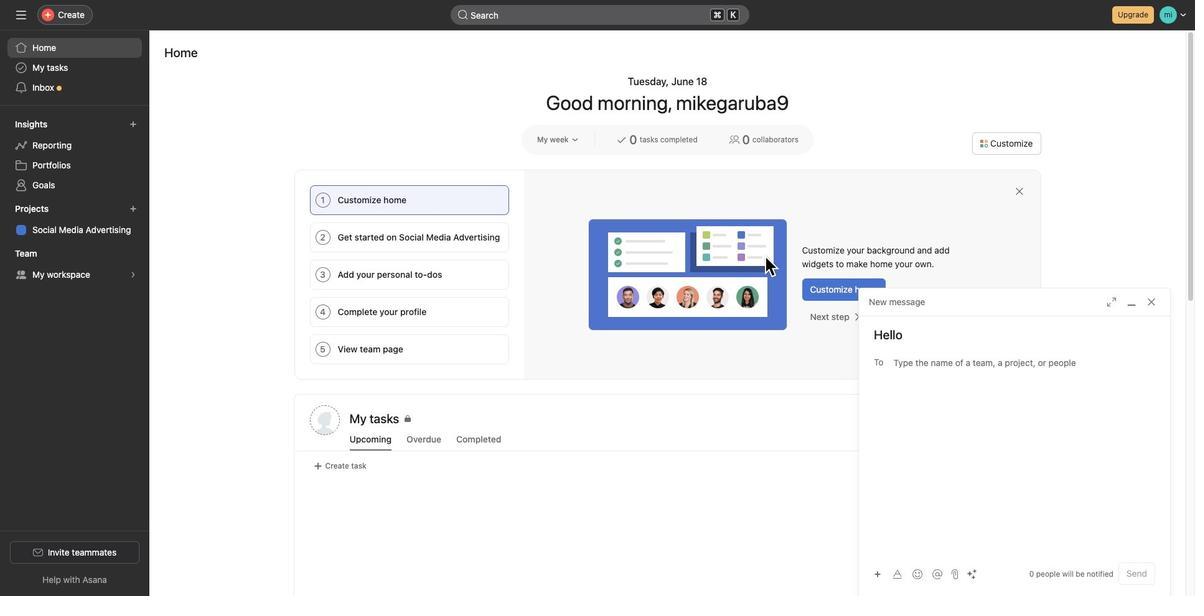 Task type: vqa. For each thing, say whether or not it's contained in the screenshot.
Ai Assist Options (Upgrade) image
yes



Task type: describe. For each thing, give the bounding box(es) containing it.
teams element
[[0, 243, 149, 288]]

Add subject text field
[[859, 327, 1170, 344]]

Search tasks, projects, and more text field
[[451, 5, 749, 25]]

close image
[[1014, 187, 1024, 197]]

minimize image
[[1127, 298, 1137, 308]]

projects element
[[0, 198, 149, 243]]

isinverse image
[[458, 10, 468, 20]]

insert an object image
[[874, 571, 881, 579]]

hide sidebar image
[[16, 10, 26, 20]]

add profile photo image
[[310, 406, 340, 436]]

Type the name of a team, a project, or people text field
[[894, 355, 1078, 370]]

new project or portfolio image
[[129, 205, 137, 213]]

close image
[[1147, 298, 1157, 308]]

emoji image
[[913, 570, 923, 580]]



Task type: locate. For each thing, give the bounding box(es) containing it.
at mention image
[[932, 570, 942, 580]]

expand popout to full screen image
[[1107, 298, 1117, 308]]

insights element
[[0, 113, 149, 198]]

global element
[[0, 31, 149, 105]]

toolbar
[[869, 566, 981, 584]]

ai assist options (upgrade) image
[[967, 570, 977, 580]]

formatting image
[[893, 570, 903, 580]]

dialog
[[859, 289, 1170, 597]]

None field
[[451, 5, 749, 25]]

new insights image
[[129, 121, 137, 128]]



